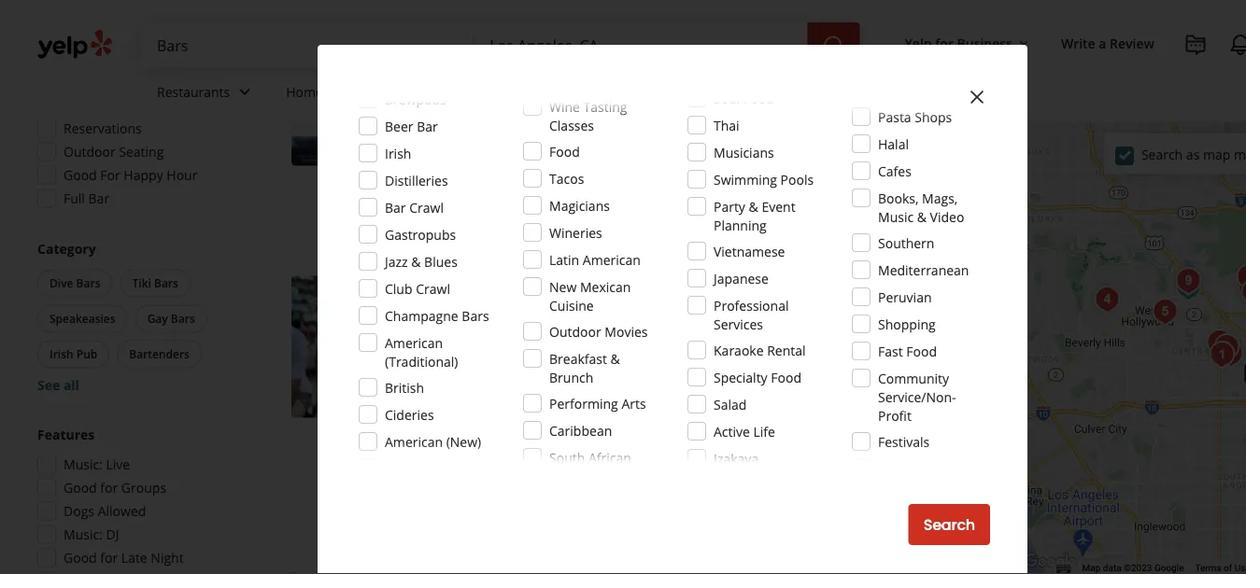 Task type: vqa. For each thing, say whether or not it's contained in the screenshot.
Mediterranean
yes



Task type: describe. For each thing, give the bounding box(es) containing it.
musicians
[[714, 143, 775, 161]]

auto
[[432, 83, 461, 101]]

next image
[[404, 84, 426, 106]]

16 chevron down v2 image
[[1017, 36, 1032, 51]]

bartenders button
[[117, 341, 202, 369]]

african
[[589, 449, 632, 467]]

gay bars button
[[135, 305, 207, 333]]

service/non-
[[879, 388, 957, 406]]

tiki bars button
[[120, 270, 191, 298]]

breakfast
[[550, 350, 607, 368]]

2 horizontal spatial and
[[919, 420, 943, 438]]

business categories element
[[142, 67, 1247, 122]]

favorite
[[555, 157, 602, 175]]

friendly for pet friendly
[[498, 391, 545, 409]]

food down classes
[[550, 143, 580, 160]]

bars for gay bars
[[171, 311, 195, 327]]

business
[[958, 34, 1013, 52]]

1 vertical spatial pm
[[562, 365, 582, 383]]

group containing features
[[32, 426, 232, 575]]

good for groups
[[64, 479, 166, 497]]

district
[[572, 336, 616, 354]]

4.0
[[565, 307, 583, 325]]

irish pub button
[[37, 341, 110, 369]]

next image
[[404, 336, 426, 358]]

search for search as map mo
[[1142, 146, 1184, 163]]

full
[[64, 190, 85, 207]]

more inside dollarita's® back! enjoy at your favorite applebee's. read more
[[718, 157, 751, 175]]

speakeasies button
[[37, 305, 128, 333]]

services for professional services
[[714, 315, 764, 333]]

view website link
[[822, 490, 956, 531]]

books,
[[879, 189, 919, 207]]

(286 reviews)
[[587, 307, 667, 325]]

halal
[[879, 135, 909, 153]]

gastropubs
[[385, 226, 456, 243]]

previous image
[[299, 336, 322, 358]]

dollarita's®
[[472, 139, 567, 156]]

jazz
[[385, 253, 408, 271]]

suggested
[[37, 43, 104, 61]]

applebee's grill + bar
[[456, 24, 654, 49]]

allowed
[[98, 503, 146, 521]]

truly la link
[[456, 276, 533, 302]]

& for breakfast & brunch
[[611, 350, 620, 368]]

& for jazz & blues
[[412, 253, 421, 271]]

in
[[730, 420, 742, 438]]

here
[[520, 420, 548, 438]]

breakfast & brunch
[[550, 350, 620, 386]]

& for party & event planning
[[749, 198, 759, 215]]

2 slideshow element from the top
[[292, 276, 434, 418]]

shops
[[915, 108, 953, 126]]

good for good for happy hour
[[64, 166, 97, 184]]

for…"
[[577, 458, 610, 475]]

home
[[286, 83, 323, 101]]

for for business
[[936, 34, 954, 52]]

cute
[[528, 439, 555, 457]]

16 vegan v2 image
[[571, 393, 586, 408]]

1 slideshow element from the top
[[292, 24, 434, 166]]

16 checkmark v2 image
[[578, 210, 593, 225]]

gangnam pocha image
[[1201, 324, 1239, 362]]

yelp for business
[[905, 34, 1013, 52]]

champagne bars
[[385, 307, 489, 325]]

keyboard shortcuts image
[[1057, 565, 1072, 574]]

love
[[745, 420, 770, 438]]

search dialog
[[0, 0, 1247, 575]]

caribbean
[[550, 422, 612, 440]]

music: dj
[[64, 526, 119, 544]]

scene
[[477, 439, 512, 457]]

south
[[550, 449, 585, 467]]

bar down distilleries
[[385, 199, 406, 216]]

outdoor seating
[[64, 143, 164, 161]]

truly la image
[[292, 276, 434, 418]]

noir hollywood image
[[1171, 263, 1208, 300]]

map
[[1204, 146, 1231, 163]]

good for good for late night
[[64, 550, 97, 567]]

tu madre - los feliz image
[[1231, 259, 1247, 296]]

american for american (new)
[[385, 433, 443, 451]]

bar next door image
[[1089, 281, 1127, 319]]

pet friendly
[[475, 391, 548, 409]]

features
[[37, 426, 95, 444]]

pm inside group
[[161, 73, 181, 91]]

delivery
[[597, 210, 641, 226]]

map data ©2023 google
[[1083, 563, 1185, 574]]

life
[[754, 423, 776, 441]]

until midnight
[[495, 89, 580, 107]]

bar right +
[[621, 24, 654, 49]]

music: live
[[64, 456, 130, 474]]

outdoor for outdoor seating
[[475, 210, 521, 226]]

1 until from the top
[[495, 89, 522, 107]]

food for specialty food
[[771, 369, 802, 386]]

write a review link
[[1054, 26, 1163, 60]]

bartenders
[[129, 347, 190, 362]]

bars for champagne bars
[[462, 307, 489, 325]]

use
[[1235, 563, 1247, 574]]

bar inside group
[[88, 190, 109, 207]]

map region
[[992, 0, 1247, 575]]

services for auto services
[[465, 83, 514, 101]]

tiki bars
[[132, 276, 178, 291]]

dive
[[50, 276, 73, 291]]

brewpubs
[[385, 90, 447, 108]]

japanese
[[714, 270, 769, 287]]

1 vertical spatial more
[[613, 458, 648, 475]]

previous image
[[299, 84, 322, 106]]

for for late
[[100, 550, 118, 567]]

happy
[[124, 166, 163, 184]]

terms of use
[[1196, 563, 1247, 574]]

0 vertical spatial arts
[[545, 336, 569, 354]]

speakeasies
[[50, 311, 116, 327]]

video
[[931, 208, 965, 226]]

wine tasting classes
[[550, 98, 628, 134]]

soul food
[[714, 89, 775, 107]]

you
[[650, 439, 672, 457]]

mo
[[1235, 146, 1247, 163]]

0 vertical spatial american
[[583, 251, 641, 269]]

home services link
[[271, 67, 417, 122]]

user actions element
[[890, 23, 1247, 138]]

1 horizontal spatial the
[[867, 420, 887, 438]]

vietnamese
[[714, 243, 786, 260]]

place,
[[829, 420, 864, 438]]

bar right beer
[[417, 117, 438, 135]]

club
[[385, 280, 413, 298]]

(traditional)
[[385, 353, 458, 371]]

vibe
[[891, 420, 916, 438]]

at
[[509, 157, 521, 175]]

cocktail bars
[[460, 337, 533, 352]]

good for good for groups
[[64, 479, 97, 497]]

eat
[[880, 439, 899, 457]]

truly la
[[456, 276, 533, 302]]

reviews)
[[617, 307, 667, 325]]

outdoor for outdoor movies
[[550, 323, 602, 341]]

american for american (traditional)
[[385, 334, 443, 352]]

r bar image
[[1213, 336, 1247, 373]]

food for fast food
[[907, 343, 937, 360]]

0 horizontal spatial and
[[558, 439, 581, 457]]



Task type: locate. For each thing, give the bounding box(es) containing it.
0 horizontal spatial a
[[709, 439, 716, 457]]

bars for tiki bars
[[154, 276, 178, 291]]

dive bars button
[[37, 270, 113, 298]]

late
[[121, 550, 147, 567]]

blues
[[424, 253, 458, 271]]

friendly down open until 11:30 pm
[[498, 391, 545, 409]]

1 horizontal spatial pm
[[562, 365, 582, 383]]

or down vibe
[[903, 439, 916, 457]]

british
[[385, 379, 424, 397]]

1 vertical spatial group
[[34, 240, 232, 395]]

latin
[[550, 251, 580, 269]]

1 vertical spatial for
[[100, 479, 118, 497]]

pet
[[475, 391, 495, 409]]

music: down dogs at bottom
[[64, 526, 103, 544]]

1 horizontal spatial irish
[[385, 144, 412, 162]]

2 vertical spatial american
[[385, 433, 443, 451]]

1 friendly from the left
[[498, 391, 545, 409]]

2 music: from the top
[[64, 526, 103, 544]]

pm right 4:13
[[161, 73, 181, 91]]

0 vertical spatial outdoor
[[64, 143, 116, 161]]

1 horizontal spatial more
[[718, 157, 751, 175]]

map
[[1083, 563, 1101, 574]]

0 vertical spatial slideshow element
[[292, 24, 434, 166]]

None search field
[[142, 22, 864, 67]]

read
[[683, 157, 714, 175]]

good for late night
[[64, 550, 184, 567]]

24 chevron down v2 image right the wine
[[606, 81, 629, 103]]

music: for music: live
[[64, 456, 103, 474]]

takeout
[[675, 210, 719, 226]]

hour
[[167, 166, 198, 184]]

grill
[[562, 24, 601, 49]]

arts up times
[[622, 395, 646, 413]]

good
[[64, 166, 97, 184], [64, 479, 97, 497], [64, 550, 97, 567]]

american inside american (traditional)
[[385, 334, 443, 352]]

terms of use link
[[1196, 563, 1247, 574]]

a inside "came here about three times and i'm so in love with this place, the vibe and scene is cute and colorful! if you want a laid back place to drink or eat or both. this is the place for…"
[[709, 439, 716, 457]]

warwick image
[[1171, 269, 1208, 307]]

24 chevron down v2 image
[[380, 81, 402, 103], [606, 81, 629, 103]]

24 chevron down v2 image inside auto services link
[[518, 81, 540, 103]]

24 chevron down v2 image right restaurants
[[234, 81, 256, 103]]

cocktail
[[460, 337, 505, 352]]

irish for irish
[[385, 144, 412, 162]]

2 good from the top
[[64, 479, 97, 497]]

services right previous image
[[327, 83, 376, 101]]

food down the rental
[[771, 369, 802, 386]]

0 vertical spatial crawl
[[410, 199, 444, 216]]

classes
[[550, 116, 595, 134]]

(286 reviews) link
[[587, 305, 667, 325]]

food for soul food
[[744, 89, 775, 107]]

colorful!
[[585, 439, 635, 457]]

bars down truly
[[462, 307, 489, 325]]

1 horizontal spatial a
[[1099, 34, 1107, 52]]

1 horizontal spatial search
[[1142, 146, 1184, 163]]

1 horizontal spatial and
[[664, 420, 687, 438]]

cocktail bars button
[[456, 336, 537, 354]]

2 24 chevron down v2 image from the left
[[518, 81, 540, 103]]

0 vertical spatial irish
[[385, 144, 412, 162]]

0 horizontal spatial irish
[[50, 347, 74, 362]]

0 vertical spatial search
[[1142, 146, 1184, 163]]

0 vertical spatial group
[[32, 43, 232, 214]]

3 good from the top
[[64, 550, 97, 567]]

i'm
[[691, 420, 709, 438]]

the down cute
[[518, 458, 538, 475]]

american down "cideries"
[[385, 433, 443, 451]]

24 chevron down v2 image for auto services link
[[518, 81, 540, 103]]

notifications image
[[1230, 34, 1247, 56]]

0 vertical spatial is
[[515, 439, 525, 457]]

0 horizontal spatial or
[[863, 439, 877, 457]]

irish down beer
[[385, 144, 412, 162]]

0 horizontal spatial the
[[518, 458, 538, 475]]

& inside books, mags, music & video
[[918, 208, 927, 226]]

see all
[[37, 377, 79, 394]]

friendly up times
[[631, 391, 677, 409]]

dj
[[106, 526, 119, 544]]

food up community
[[907, 343, 937, 360]]

1 or from the left
[[863, 439, 877, 457]]

and up both.
[[919, 420, 943, 438]]

or left the eat on the right bottom of the page
[[863, 439, 877, 457]]

2 vertical spatial good
[[64, 550, 97, 567]]

thai
[[714, 116, 740, 134]]

& down movies
[[611, 350, 620, 368]]

bars right tiki
[[154, 276, 178, 291]]

1 good from the top
[[64, 166, 97, 184]]

crawl up gastropubs
[[410, 199, 444, 216]]

1 vertical spatial outdoor
[[475, 210, 521, 226]]

back!
[[570, 139, 605, 156]]

a right write
[[1099, 34, 1107, 52]]

music: down features at the bottom left
[[64, 456, 103, 474]]

potions & poisons image
[[1204, 336, 1242, 374]]

0 horizontal spatial arts
[[545, 336, 569, 354]]

0 vertical spatial until
[[495, 89, 522, 107]]

pub
[[76, 347, 97, 362]]

4 star rating image
[[456, 308, 557, 326]]

more down if
[[613, 458, 648, 475]]

applebee's grill + bar image
[[292, 24, 434, 166]]

yelp for business button
[[898, 26, 1039, 60]]

cafes
[[879, 162, 912, 180]]

good up full
[[64, 166, 97, 184]]

website
[[878, 500, 938, 521]]

& inside the party & event planning
[[749, 198, 759, 215]]

1 24 chevron down v2 image from the left
[[380, 81, 402, 103]]

& left the video
[[918, 208, 927, 226]]

google image
[[1020, 551, 1082, 575]]

and
[[664, 420, 687, 438], [919, 420, 943, 438], [558, 439, 581, 457]]

bar
[[621, 24, 654, 49], [417, 117, 438, 135], [88, 190, 109, 207], [385, 199, 406, 216]]

both.
[[919, 439, 951, 457]]

0 horizontal spatial search
[[924, 515, 976, 536]]

outdoor inside group
[[64, 143, 116, 161]]

1 music: from the top
[[64, 456, 103, 474]]

2 vertical spatial group
[[32, 426, 232, 575]]

latin american
[[550, 251, 641, 269]]

bars up open until 11:30 pm
[[508, 337, 533, 352]]

bars right gay
[[171, 311, 195, 327]]

swimming pools
[[714, 171, 814, 188]]

all
[[63, 377, 79, 394]]

for right yelp
[[936, 34, 954, 52]]

search left as
[[1142, 146, 1184, 163]]

"came here about three times and i'm so in love with this place, the vibe and scene is cute and colorful! if you want a laid back place to drink or eat or both. this is the place for…"
[[477, 420, 951, 475]]

projects image
[[1185, 34, 1208, 56]]

0 horizontal spatial more
[[613, 458, 648, 475]]

irish for irish pub
[[50, 347, 74, 362]]

services down professional
[[714, 315, 764, 333]]

services for home services
[[327, 83, 376, 101]]

1 24 chevron down v2 image from the left
[[234, 81, 256, 103]]

1 vertical spatial a
[[709, 439, 716, 457]]

1 horizontal spatial 24 chevron down v2 image
[[606, 81, 629, 103]]

1 vertical spatial american
[[385, 334, 443, 352]]

24 chevron down v2 image for restaurants link
[[234, 81, 256, 103]]

0 vertical spatial more
[[718, 157, 751, 175]]

place down cute
[[541, 458, 574, 475]]

0 vertical spatial the
[[867, 420, 887, 438]]

24 chevron down v2 image inside the home services link
[[380, 81, 402, 103]]

0 horizontal spatial 24 chevron down v2 image
[[380, 81, 402, 103]]

search inside button
[[924, 515, 976, 536]]

outdoor inside search dialog
[[550, 323, 602, 341]]

applebee's grill + bar link
[[456, 24, 654, 49]]

and down the about
[[558, 439, 581, 457]]

for down the dj
[[100, 550, 118, 567]]

11:30
[[525, 365, 559, 383]]

with
[[773, 420, 800, 438]]

want
[[676, 439, 706, 457]]

2 vertical spatial outdoor
[[550, 323, 602, 341]]

pm
[[161, 73, 181, 91], [562, 365, 582, 383]]

party & event planning
[[714, 198, 796, 234]]

for for groups
[[100, 479, 118, 497]]

dive bars
[[50, 276, 100, 291]]

1 horizontal spatial or
[[903, 439, 916, 457]]

outdoor for outdoor seating
[[64, 143, 116, 161]]

place down with
[[777, 439, 809, 457]]

category
[[37, 240, 96, 258]]

info icon image
[[683, 392, 698, 407], [683, 392, 698, 407]]

bars inside search dialog
[[462, 307, 489, 325]]

0 vertical spatial pm
[[161, 73, 181, 91]]

the
[[867, 420, 887, 438], [518, 458, 538, 475]]

view
[[840, 500, 875, 521]]

0 horizontal spatial pm
[[161, 73, 181, 91]]

full bar
[[64, 190, 109, 207]]

open
[[456, 365, 491, 383]]

1 vertical spatial slideshow element
[[292, 276, 434, 418]]

community service/non- profit
[[879, 370, 957, 425]]

american up mexican
[[583, 251, 641, 269]]

©2023
[[1125, 563, 1153, 574]]

american
[[583, 251, 641, 269], [385, 334, 443, 352], [385, 433, 443, 451]]

auto services
[[432, 83, 514, 101]]

0 horizontal spatial place
[[541, 458, 574, 475]]

bars inside button
[[171, 311, 195, 327]]

search down both.
[[924, 515, 976, 536]]

0 horizontal spatial 24 chevron down v2 image
[[234, 81, 256, 103]]

(286
[[587, 307, 613, 325]]

0 vertical spatial music:
[[64, 456, 103, 474]]

1 horizontal spatial services
[[465, 83, 514, 101]]

jazz & blues
[[385, 253, 458, 271]]

0 horizontal spatial services
[[327, 83, 376, 101]]

izakaya
[[714, 450, 759, 468]]

good up dogs at bottom
[[64, 479, 97, 497]]

24 chevron down v2 image left the wine
[[518, 81, 540, 103]]

2 friendly from the left
[[631, 391, 677, 409]]

good down music: dj
[[64, 550, 97, 567]]

services
[[327, 83, 376, 101], [465, 83, 514, 101], [714, 315, 764, 333]]

drugstore cowboy image
[[1236, 274, 1247, 311]]

irish inside irish pub button
[[50, 347, 74, 362]]

&
[[749, 198, 759, 215], [918, 208, 927, 226], [412, 253, 421, 271], [611, 350, 620, 368]]

1 horizontal spatial 24 chevron down v2 image
[[518, 81, 540, 103]]

1 horizontal spatial is
[[515, 439, 525, 457]]

arts up 11:30 at the left of the page
[[545, 336, 569, 354]]

american (traditional)
[[385, 334, 458, 371]]

tiki-ti cocktail lounge image
[[1233, 270, 1247, 308]]

for
[[100, 166, 120, 184]]

night
[[151, 550, 184, 567]]

1 vertical spatial irish
[[50, 347, 74, 362]]

0 vertical spatial for
[[936, 34, 954, 52]]

pools
[[781, 171, 814, 188]]

back
[[745, 439, 773, 457]]

crawl for club crawl
[[416, 280, 450, 298]]

about
[[551, 420, 587, 438]]

2 horizontal spatial services
[[714, 315, 764, 333]]

1 horizontal spatial place
[[777, 439, 809, 457]]

slideshow element
[[292, 24, 434, 166], [292, 276, 434, 418]]

seoul salon restaurant & bar image
[[1209, 329, 1246, 366]]

& right jazz
[[412, 253, 421, 271]]

24 chevron down v2 image left next image
[[380, 81, 402, 103]]

is right this
[[505, 458, 515, 475]]

2 vertical spatial for
[[100, 550, 118, 567]]

& inside breakfast & brunch
[[611, 350, 620, 368]]

0 vertical spatial a
[[1099, 34, 1107, 52]]

irish inside search dialog
[[385, 144, 412, 162]]

1 horizontal spatial arts
[[622, 395, 646, 413]]

4.0 link
[[565, 305, 583, 325]]

search image
[[823, 35, 846, 57]]

1 vertical spatial good
[[64, 479, 97, 497]]

0 horizontal spatial outdoor
[[64, 143, 116, 161]]

close image
[[966, 86, 989, 108]]

24 chevron down v2 image inside restaurants link
[[234, 81, 256, 103]]

search for search
[[924, 515, 976, 536]]

2 or from the left
[[903, 439, 916, 457]]

irish left pub
[[50, 347, 74, 362]]

group containing suggested
[[32, 43, 232, 214]]

group containing category
[[34, 240, 232, 395]]

1 vertical spatial search
[[924, 515, 976, 536]]

2 24 chevron down v2 image from the left
[[606, 81, 629, 103]]

1 vertical spatial crawl
[[416, 280, 450, 298]]

friendly for vegan friendly
[[631, 391, 677, 409]]

more right read
[[718, 157, 751, 175]]

american (new)
[[385, 433, 482, 451]]

applebee's.
[[605, 157, 675, 175]]

bars right dive
[[76, 276, 100, 291]]

a left laid
[[709, 439, 716, 457]]

"came
[[477, 420, 517, 438]]

is left cute
[[515, 439, 525, 457]]

0 vertical spatial good
[[64, 166, 97, 184]]

tiki
[[132, 276, 151, 291]]

specialty food
[[714, 369, 802, 386]]

soul
[[714, 89, 741, 107]]

1 vertical spatial is
[[505, 458, 515, 475]]

1 vertical spatial until
[[495, 365, 522, 383]]

your
[[524, 157, 552, 175]]

cideries
[[385, 406, 434, 424]]

outdoor seating
[[475, 210, 563, 226]]

vegan
[[590, 391, 627, 409]]

crawl up the champagne bars
[[416, 280, 450, 298]]

search as map mo
[[1142, 146, 1247, 163]]

groups
[[121, 479, 166, 497]]

24 chevron down v2 image
[[234, 81, 256, 103], [518, 81, 540, 103]]

services inside professional services
[[714, 315, 764, 333]]

apb image
[[1147, 293, 1185, 331]]

arts inside search dialog
[[622, 395, 646, 413]]

the up the eat on the right bottom of the page
[[867, 420, 887, 438]]

0 horizontal spatial is
[[505, 458, 515, 475]]

& up the planning
[[749, 198, 759, 215]]

crawl for bar crawl
[[410, 199, 444, 216]]

for up dogs allowed
[[100, 479, 118, 497]]

more
[[718, 157, 751, 175], [613, 458, 648, 475]]

4:13
[[132, 73, 158, 91]]

services right auto
[[465, 83, 514, 101]]

a
[[1099, 34, 1107, 52], [709, 439, 716, 457]]

1 vertical spatial arts
[[622, 395, 646, 413]]

drink
[[828, 439, 860, 457]]

until left midnight
[[495, 89, 522, 107]]

music: for music: dj
[[64, 526, 103, 544]]

0 vertical spatial place
[[777, 439, 809, 457]]

vegan friendly
[[590, 391, 677, 409]]

and up you
[[664, 420, 687, 438]]

champagne
[[385, 307, 459, 325]]

food right soul
[[744, 89, 775, 107]]

bars for dive bars
[[76, 276, 100, 291]]

0 horizontal spatial friendly
[[498, 391, 545, 409]]

for inside yelp for business button
[[936, 34, 954, 52]]

1 horizontal spatial friendly
[[631, 391, 677, 409]]

2 until from the top
[[495, 365, 522, 383]]

american up (traditional)
[[385, 334, 443, 352]]

2 horizontal spatial outdoor
[[550, 323, 602, 341]]

bars inside 'link'
[[508, 337, 533, 352]]

irish
[[385, 144, 412, 162], [50, 347, 74, 362]]

1 vertical spatial music:
[[64, 526, 103, 544]]

to
[[812, 439, 825, 457]]

place
[[777, 439, 809, 457], [541, 458, 574, 475]]

party
[[714, 198, 746, 215]]

bars for cocktail bars
[[508, 337, 533, 352]]

1 vertical spatial the
[[518, 458, 538, 475]]

1 horizontal spatial outdoor
[[475, 210, 521, 226]]

pm up 16 vegan v2 image
[[562, 365, 582, 383]]

bar right full
[[88, 190, 109, 207]]

1 vertical spatial place
[[541, 458, 574, 475]]

group
[[32, 43, 232, 214], [34, 240, 232, 395], [32, 426, 232, 575]]

until up pet friendly
[[495, 365, 522, 383]]



